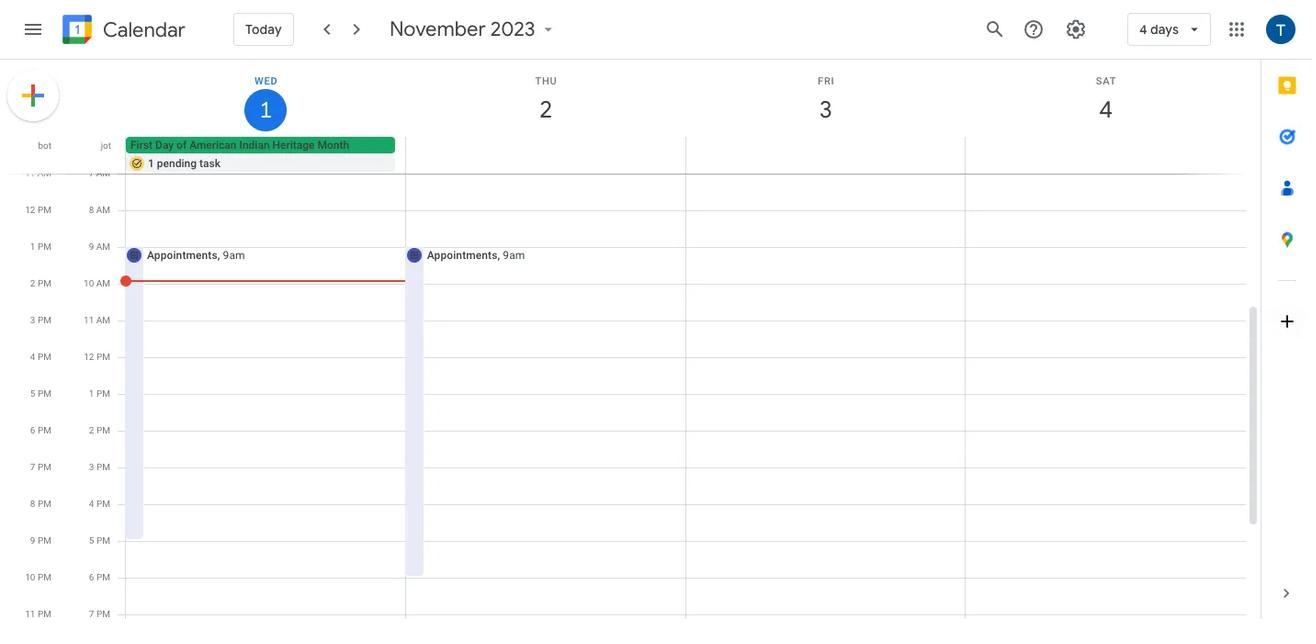 Task type: vqa. For each thing, say whether or not it's contained in the screenshot.
the leftmost 3 PM
yes



Task type: locate. For each thing, give the bounding box(es) containing it.
am
[[37, 168, 51, 178], [96, 168, 110, 178], [96, 205, 110, 215], [96, 242, 110, 252], [96, 278, 110, 289], [96, 315, 110, 325]]

0 vertical spatial 7
[[89, 168, 94, 178]]

11
[[25, 168, 35, 178], [84, 315, 94, 325]]

grid containing 2
[[0, 60, 1261, 619]]

1 horizontal spatial ,
[[498, 249, 500, 262]]

1 cell from the left
[[126, 137, 406, 174]]

0 horizontal spatial appointments , 9am
[[147, 249, 245, 262]]

7 up 8 am
[[89, 168, 94, 178]]

6 pm right 10 pm
[[89, 572, 110, 583]]

1 horizontal spatial appointments , 9am
[[427, 249, 525, 262]]

1 horizontal spatial 1 pm
[[89, 389, 110, 399]]

2 horizontal spatial 3
[[818, 95, 831, 125]]

0 horizontal spatial 1 pm
[[30, 242, 51, 252]]

1 vertical spatial 10
[[25, 572, 35, 583]]

november
[[389, 17, 485, 42]]

5 up 7 pm
[[30, 389, 35, 399]]

1 vertical spatial 1 pm
[[89, 389, 110, 399]]

6
[[30, 425, 35, 436], [89, 572, 94, 583]]

10 am
[[84, 278, 110, 289]]

4 inside sat 4
[[1098, 95, 1111, 125]]

0 horizontal spatial 12 pm
[[25, 205, 51, 215]]

0 vertical spatial 4 pm
[[30, 352, 51, 362]]

fri
[[818, 75, 835, 87]]

5 pm up 7 pm
[[30, 389, 51, 399]]

2 cell from the left
[[406, 137, 685, 174]]

am down "jot"
[[96, 168, 110, 178]]

9
[[89, 242, 94, 252], [30, 536, 35, 546]]

bot
[[38, 141, 51, 151]]

8 pm
[[30, 499, 51, 509]]

row containing first day of american indian heritage month
[[118, 137, 1261, 174]]

1 horizontal spatial 12 pm
[[84, 352, 110, 362]]

1 horizontal spatial 9am
[[503, 249, 525, 262]]

0 horizontal spatial 5
[[30, 389, 35, 399]]

0 horizontal spatial 2 pm
[[30, 278, 51, 289]]

2023
[[490, 17, 535, 42]]

appointments
[[147, 249, 218, 262], [427, 249, 498, 262]]

1 horizontal spatial 3
[[89, 462, 94, 472]]

1 pm
[[30, 242, 51, 252], [89, 389, 110, 399]]

today
[[245, 21, 282, 38]]

0 horizontal spatial appointments
[[147, 249, 218, 262]]

1 vertical spatial 7
[[30, 462, 35, 472]]

2 appointments , 9am from the left
[[427, 249, 525, 262]]

7
[[89, 168, 94, 178], [30, 462, 35, 472]]

0 vertical spatial 12
[[25, 205, 35, 215]]

0 horizontal spatial 7
[[30, 462, 35, 472]]

10
[[84, 278, 94, 289], [25, 572, 35, 583]]

november 2023 button
[[382, 17, 565, 42]]

0 horizontal spatial 11 am
[[25, 168, 51, 178]]

1 vertical spatial 5 pm
[[89, 536, 110, 546]]

4
[[1139, 21, 1147, 38], [1098, 95, 1111, 125], [30, 352, 35, 362], [89, 499, 94, 509]]

0 vertical spatial 12 pm
[[25, 205, 51, 215]]

6 up 7 pm
[[30, 425, 35, 436]]

12 left 8 am
[[25, 205, 35, 215]]

first day of american indian heritage month
[[130, 139, 349, 152]]

jot
[[101, 141, 111, 151]]

0 horizontal spatial 3
[[30, 315, 35, 325]]

tab list
[[1262, 60, 1312, 568]]

0 horizontal spatial 6 pm
[[30, 425, 51, 436]]

0 horizontal spatial 6
[[30, 425, 35, 436]]

,
[[218, 249, 220, 262], [498, 249, 500, 262]]

1 appointments from the left
[[147, 249, 218, 262]]

11 am
[[25, 168, 51, 178], [84, 315, 110, 325]]

8 for 8 am
[[89, 205, 94, 215]]

pm
[[38, 205, 51, 215], [38, 242, 51, 252], [38, 278, 51, 289], [38, 315, 51, 325], [38, 352, 51, 362], [96, 352, 110, 362], [38, 389, 51, 399], [96, 389, 110, 399], [38, 425, 51, 436], [96, 425, 110, 436], [38, 462, 51, 472], [96, 462, 110, 472], [38, 499, 51, 509], [96, 499, 110, 509], [38, 536, 51, 546], [96, 536, 110, 546], [38, 572, 51, 583], [96, 572, 110, 583]]

12 down 10 am on the top
[[84, 352, 94, 362]]

1 vertical spatial 3
[[30, 315, 35, 325]]

1 link
[[245, 89, 287, 131]]

1 horizontal spatial appointments
[[427, 249, 498, 262]]

1 horizontal spatial 7
[[89, 168, 94, 178]]

11 down 10 am on the top
[[84, 315, 94, 325]]

grid
[[0, 60, 1261, 619]]

9 up 10 pm
[[30, 536, 35, 546]]

12 pm
[[25, 205, 51, 215], [84, 352, 110, 362]]

0 vertical spatial 11 am
[[25, 168, 51, 178]]

6 right 10 pm
[[89, 572, 94, 583]]

9am
[[223, 249, 245, 262], [503, 249, 525, 262]]

2 appointments from the left
[[427, 249, 498, 262]]

main drawer image
[[22, 18, 44, 40]]

7 up 8 pm
[[30, 462, 35, 472]]

5
[[30, 389, 35, 399], [89, 536, 94, 546]]

10 down 9 am
[[84, 278, 94, 289]]

2 pm
[[30, 278, 51, 289], [89, 425, 110, 436]]

pending
[[157, 157, 197, 170]]

calendar heading
[[99, 17, 185, 43]]

5 pm
[[30, 389, 51, 399], [89, 536, 110, 546]]

0 horizontal spatial 8
[[30, 499, 35, 509]]

1 vertical spatial 9
[[30, 536, 35, 546]]

am down 10 am on the top
[[96, 315, 110, 325]]

thu
[[535, 75, 557, 87]]

0 horizontal spatial 9
[[30, 536, 35, 546]]

0 vertical spatial 1 pm
[[30, 242, 51, 252]]

row
[[118, 137, 1261, 174]]

0 vertical spatial 5
[[30, 389, 35, 399]]

1 horizontal spatial 2
[[89, 425, 94, 436]]

month
[[317, 139, 349, 152]]

10 pm
[[25, 572, 51, 583]]

0 vertical spatial 8
[[89, 205, 94, 215]]

1 horizontal spatial 3 pm
[[89, 462, 110, 472]]

8 for 8 pm
[[30, 499, 35, 509]]

fri 3
[[818, 75, 835, 125]]

9 pm
[[30, 536, 51, 546]]

1 vertical spatial 4 pm
[[89, 499, 110, 509]]

5 pm right the "9 pm"
[[89, 536, 110, 546]]

1 vertical spatial 6
[[89, 572, 94, 583]]

0 vertical spatial 2
[[538, 95, 551, 125]]

2 horizontal spatial 2
[[538, 95, 551, 125]]

cell containing first day of american indian heritage month
[[126, 137, 406, 174]]

1 vertical spatial 6 pm
[[89, 572, 110, 583]]

0 horizontal spatial 4 pm
[[30, 352, 51, 362]]

3 pm
[[30, 315, 51, 325], [89, 462, 110, 472]]

1 , from the left
[[218, 249, 220, 262]]

9 for 9 pm
[[30, 536, 35, 546]]

1 vertical spatial 11 am
[[84, 315, 110, 325]]

0 vertical spatial 9
[[89, 242, 94, 252]]

1 vertical spatial 2 pm
[[89, 425, 110, 436]]

11 left 7 am
[[25, 168, 35, 178]]

1 horizontal spatial 2 pm
[[89, 425, 110, 436]]

1 horizontal spatial 5
[[89, 536, 94, 546]]

1 horizontal spatial 9
[[89, 242, 94, 252]]

6 pm up 7 pm
[[30, 425, 51, 436]]

8
[[89, 205, 94, 215], [30, 499, 35, 509]]

2
[[538, 95, 551, 125], [30, 278, 35, 289], [89, 425, 94, 436]]

1 pending task button
[[126, 155, 395, 172]]

first day of american indian heritage month button
[[126, 137, 395, 153]]

4 pm
[[30, 352, 51, 362], [89, 499, 110, 509]]

1 horizontal spatial 8
[[89, 205, 94, 215]]

1 horizontal spatial 11 am
[[84, 315, 110, 325]]

5 right the "9 pm"
[[89, 536, 94, 546]]

1 vertical spatial 3 pm
[[89, 462, 110, 472]]

cell
[[126, 137, 406, 174], [406, 137, 685, 174], [685, 137, 965, 174], [965, 137, 1245, 174]]

1 horizontal spatial 10
[[84, 278, 94, 289]]

1 pending task
[[148, 157, 220, 170]]

9 up 10 am on the top
[[89, 242, 94, 252]]

appointments , 9am
[[147, 249, 245, 262], [427, 249, 525, 262]]

9 am
[[89, 242, 110, 252]]

0 vertical spatial 3
[[818, 95, 831, 125]]

8 down 7 pm
[[30, 499, 35, 509]]

1 vertical spatial 12
[[84, 352, 94, 362]]

0 vertical spatial 6 pm
[[30, 425, 51, 436]]

12 pm left 8 am
[[25, 205, 51, 215]]

0 vertical spatial 2 pm
[[30, 278, 51, 289]]

1 horizontal spatial 6
[[89, 572, 94, 583]]

0 horizontal spatial 2
[[30, 278, 35, 289]]

0 horizontal spatial ,
[[218, 249, 220, 262]]

12
[[25, 205, 35, 215], [84, 352, 94, 362]]

1 horizontal spatial 12
[[84, 352, 94, 362]]

1 vertical spatial 8
[[30, 499, 35, 509]]

indian
[[239, 139, 270, 152]]

10 down the "9 pm"
[[25, 572, 35, 583]]

11 am down 10 am on the top
[[84, 315, 110, 325]]

0 horizontal spatial 9am
[[223, 249, 245, 262]]

1
[[258, 96, 271, 125], [148, 157, 154, 170], [30, 242, 35, 252], [89, 389, 94, 399]]

3 cell from the left
[[685, 137, 965, 174]]

0 vertical spatial 10
[[84, 278, 94, 289]]

1 vertical spatial 11
[[84, 315, 94, 325]]

4 link
[[1085, 89, 1127, 131]]

0 vertical spatial 5 pm
[[30, 389, 51, 399]]

12 pm down 10 am on the top
[[84, 352, 110, 362]]

3
[[818, 95, 831, 125], [30, 315, 35, 325], [89, 462, 94, 472]]

am down 7 am
[[96, 205, 110, 215]]

0 horizontal spatial 5 pm
[[30, 389, 51, 399]]

11 am down bot
[[25, 168, 51, 178]]

november 2023
[[389, 17, 535, 42]]

wed
[[255, 75, 278, 87]]

6 pm
[[30, 425, 51, 436], [89, 572, 110, 583]]

1 horizontal spatial 6 pm
[[89, 572, 110, 583]]

7 pm
[[30, 462, 51, 472]]

0 horizontal spatial 10
[[25, 572, 35, 583]]

8 down 7 am
[[89, 205, 94, 215]]

1 vertical spatial 2
[[30, 278, 35, 289]]

0 horizontal spatial 11
[[25, 168, 35, 178]]

0 horizontal spatial 3 pm
[[30, 315, 51, 325]]



Task type: describe. For each thing, give the bounding box(es) containing it.
4 cell from the left
[[965, 137, 1245, 174]]

am down 9 am
[[96, 278, 110, 289]]

1 inside wed 1
[[258, 96, 271, 125]]

1 vertical spatial 5
[[89, 536, 94, 546]]

7 for 7 am
[[89, 168, 94, 178]]

sat
[[1096, 75, 1117, 87]]

sat 4
[[1096, 75, 1117, 125]]

2 vertical spatial 3
[[89, 462, 94, 472]]

0 vertical spatial 6
[[30, 425, 35, 436]]

today button
[[233, 7, 294, 51]]

am down 8 am
[[96, 242, 110, 252]]

calendar element
[[59, 11, 185, 51]]

4 inside dropdown button
[[1139, 21, 1147, 38]]

10 for 10 pm
[[25, 572, 35, 583]]

3 link
[[805, 89, 847, 131]]

1 appointments , 9am from the left
[[147, 249, 245, 262]]

american
[[189, 139, 237, 152]]

8 am
[[89, 205, 110, 215]]

0 vertical spatial 11
[[25, 168, 35, 178]]

4 days
[[1139, 21, 1179, 38]]

1 vertical spatial 12 pm
[[84, 352, 110, 362]]

0 vertical spatial 3 pm
[[30, 315, 51, 325]]

thu 2
[[535, 75, 557, 125]]

am down bot
[[37, 168, 51, 178]]

days
[[1150, 21, 1179, 38]]

2 inside thu 2
[[538, 95, 551, 125]]

10 for 10 am
[[84, 278, 94, 289]]

4 days button
[[1127, 7, 1211, 51]]

7 for 7 pm
[[30, 462, 35, 472]]

1 inside "1 pending task" button
[[148, 157, 154, 170]]

wed 1
[[255, 75, 278, 125]]

day
[[155, 139, 174, 152]]

2 9am from the left
[[503, 249, 525, 262]]

7 am
[[89, 168, 110, 178]]

1 9am from the left
[[223, 249, 245, 262]]

2 , from the left
[[498, 249, 500, 262]]

0 horizontal spatial 12
[[25, 205, 35, 215]]

3 inside fri 3
[[818, 95, 831, 125]]

9 for 9 am
[[89, 242, 94, 252]]

of
[[177, 139, 187, 152]]

1 horizontal spatial 4 pm
[[89, 499, 110, 509]]

settings menu image
[[1065, 18, 1087, 40]]

1 horizontal spatial 5 pm
[[89, 536, 110, 546]]

heritage
[[272, 139, 315, 152]]

task
[[199, 157, 220, 170]]

first
[[130, 139, 153, 152]]

2 vertical spatial 2
[[89, 425, 94, 436]]

1 horizontal spatial 11
[[84, 315, 94, 325]]

calendar
[[103, 17, 185, 43]]

2 link
[[525, 89, 567, 131]]



